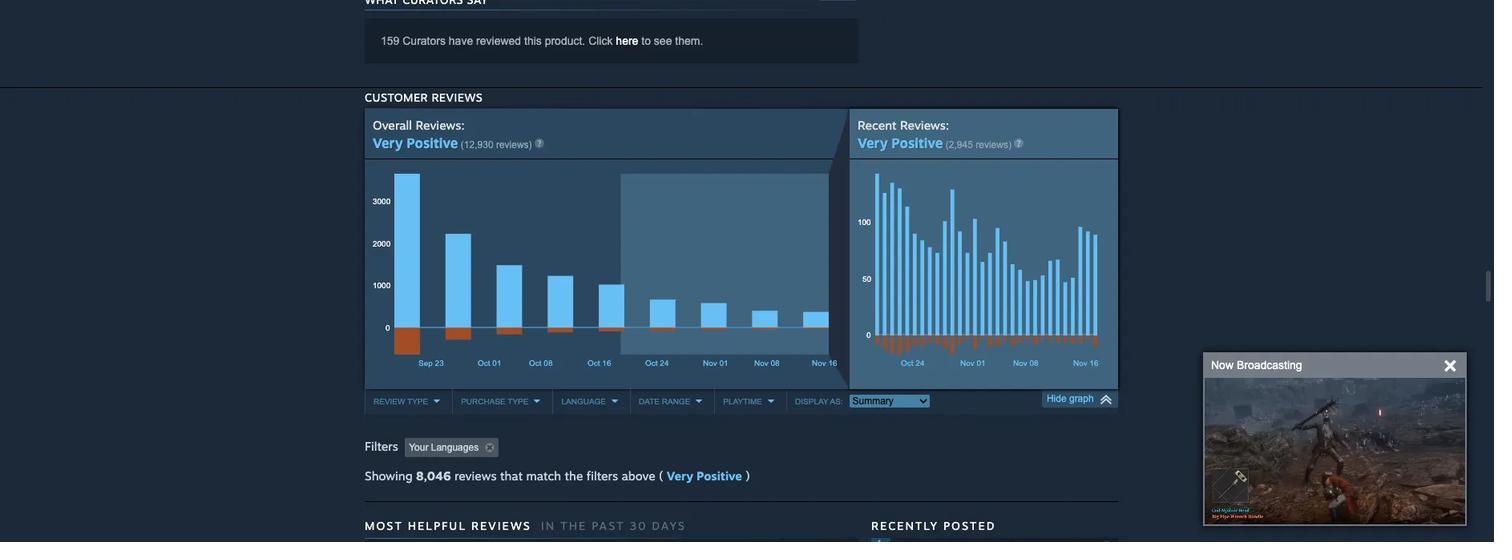 Task type: vqa. For each thing, say whether or not it's contained in the screenshot.
'Price:'
no



Task type: describe. For each thing, give the bounding box(es) containing it.
0 for overall
[[386, 324, 390, 333]]

display
[[796, 398, 829, 406]]

16 for overall reviews:
[[603, 359, 611, 368]]

review
[[374, 398, 405, 406]]

customer
[[365, 90, 428, 104]]

1 vertical spatial the
[[561, 519, 587, 533]]

here
[[616, 34, 639, 47]]

reviews: for overall reviews:
[[416, 118, 465, 133]]

2 nov 08 from the left
[[1014, 359, 1039, 368]]

2 16 from the left
[[829, 359, 838, 368]]

08 for overall reviews:
[[544, 359, 553, 368]]

overall reviews: very positive (12,930 reviews)
[[373, 118, 532, 151]]

filters
[[365, 439, 398, 455]]

type for purchase type
[[508, 398, 529, 406]]

as:
[[831, 398, 843, 406]]

them.
[[676, 34, 704, 47]]

08 for recent reviews:
[[1030, 359, 1039, 368]]

broadcasting
[[1237, 359, 1303, 372]]

1 nov 08 from the left
[[755, 359, 780, 368]]

30
[[630, 519, 647, 533]]

0 for recent
[[867, 331, 871, 340]]

oct 01
[[478, 359, 502, 368]]

positive for overall
[[407, 135, 458, 151]]

graph
[[1070, 394, 1094, 405]]

5 nov from the left
[[1014, 359, 1028, 368]]

1 oct from the left
[[478, 359, 490, 368]]

languages
[[431, 442, 479, 454]]

helpful
[[408, 519, 467, 533]]

5 oct from the left
[[901, 359, 914, 368]]

100
[[858, 218, 872, 227]]

range
[[662, 398, 691, 406]]

now
[[1212, 359, 1234, 372]]

reviewed
[[476, 34, 521, 47]]

type for review type
[[407, 398, 428, 406]]

(2,945
[[946, 139, 974, 151]]

positive for recent
[[892, 135, 944, 151]]

reviews) for overall reviews:
[[496, 139, 532, 151]]

2000
[[373, 240, 391, 248]]

that
[[500, 469, 523, 484]]

see
[[654, 34, 672, 47]]

hide
[[1047, 394, 1067, 405]]

1 oct 24 from the left
[[646, 359, 669, 368]]

2 nov from the left
[[755, 359, 769, 368]]

hide graph
[[1047, 394, 1094, 405]]

to
[[642, 34, 651, 47]]

review type
[[374, 398, 428, 406]]

your languages
[[409, 442, 479, 454]]

most helpful reviews in the past 30 days
[[365, 519, 686, 533]]

1 horizontal spatial positive
[[697, 469, 743, 484]]

recent reviews: very positive (2,945 reviews)
[[858, 118, 1012, 151]]

days
[[652, 519, 686, 533]]

1 nov 16 from the left
[[812, 359, 838, 368]]

showing 8,046 reviews that match the filters above ( very positive )
[[365, 469, 750, 484]]

reviews
[[472, 519, 532, 533]]

1 nov 01 from the left
[[703, 359, 729, 368]]

recently posted
[[872, 519, 996, 533]]

3 oct from the left
[[588, 359, 600, 368]]

3 nov from the left
[[812, 359, 827, 368]]

date range
[[639, 398, 691, 406]]



Task type: locate. For each thing, give the bounding box(es) containing it.
reviews) inside recent reviews: very positive (2,945 reviews)
[[976, 139, 1012, 151]]

very down overall
[[373, 135, 403, 151]]

3 08 from the left
[[1030, 359, 1039, 368]]

0
[[386, 324, 390, 333], [867, 331, 871, 340]]

playtime
[[724, 398, 763, 406]]

nov 01
[[703, 359, 729, 368], [961, 359, 986, 368]]

oct 08
[[529, 359, 553, 368]]

overall
[[373, 118, 412, 133]]

2 horizontal spatial 01
[[977, 359, 986, 368]]

6 nov from the left
[[1074, 359, 1088, 368]]

2 01 from the left
[[720, 359, 729, 368]]

your
[[409, 442, 429, 454]]

reviews: for recent reviews:
[[901, 118, 950, 133]]

1 horizontal spatial type
[[508, 398, 529, 406]]

1 horizontal spatial 01
[[720, 359, 729, 368]]

recently
[[872, 519, 939, 533]]

1 reviews) from the left
[[496, 139, 532, 151]]

oct 16
[[588, 359, 611, 368]]

match
[[527, 469, 562, 484]]

1 horizontal spatial very
[[667, 469, 694, 484]]

0 horizontal spatial nov 16
[[812, 359, 838, 368]]

1 nov from the left
[[703, 359, 718, 368]]

159 curators have reviewed this product. click here to see them.
[[381, 34, 704, 47]]

3 01 from the left
[[977, 359, 986, 368]]

type right purchase
[[508, 398, 529, 406]]

16 up graph
[[1090, 359, 1099, 368]]

16 up "as:"
[[829, 359, 838, 368]]

positive inside overall reviews: very positive (12,930 reviews)
[[407, 135, 458, 151]]

08
[[544, 359, 553, 368], [771, 359, 780, 368], [1030, 359, 1039, 368]]

1 01 from the left
[[493, 359, 502, 368]]

above
[[622, 469, 656, 484]]

the left filters
[[565, 469, 583, 484]]

2 type from the left
[[508, 398, 529, 406]]

now broadcasting
[[1212, 359, 1303, 372]]

0 horizontal spatial very
[[373, 135, 403, 151]]

here link
[[616, 34, 639, 47]]

0 horizontal spatial 01
[[493, 359, 502, 368]]

0 horizontal spatial oct 24
[[646, 359, 669, 368]]

purchase
[[461, 398, 506, 406]]

2 nov 01 from the left
[[961, 359, 986, 368]]

1 horizontal spatial nov 01
[[961, 359, 986, 368]]

0 horizontal spatial reviews)
[[496, 139, 532, 151]]

very
[[373, 135, 403, 151], [858, 135, 888, 151], [667, 469, 694, 484]]

2 reviews) from the left
[[976, 139, 1012, 151]]

0 horizontal spatial 16
[[603, 359, 611, 368]]

1 horizontal spatial 16
[[829, 359, 838, 368]]

1 horizontal spatial reviews)
[[976, 139, 1012, 151]]

159
[[381, 34, 400, 47]]

0 horizontal spatial 24
[[660, 359, 669, 368]]

reviews up overall reviews: very positive (12,930 reviews)
[[432, 90, 483, 104]]

language
[[562, 398, 606, 406]]

the right "in" on the left bottom of page
[[561, 519, 587, 533]]

2 oct 24 from the left
[[901, 359, 925, 368]]

4 nov from the left
[[961, 359, 975, 368]]

23
[[435, 359, 444, 368]]

16
[[603, 359, 611, 368], [829, 359, 838, 368], [1090, 359, 1099, 368]]

very for recent
[[858, 135, 888, 151]]

1 reviews: from the left
[[416, 118, 465, 133]]

2 nov 16 from the left
[[1074, 359, 1099, 368]]

01 for overall reviews:
[[493, 359, 502, 368]]

oct
[[478, 359, 490, 368], [529, 359, 542, 368], [588, 359, 600, 368], [646, 359, 658, 368], [901, 359, 914, 368]]

0 horizontal spatial 08
[[544, 359, 553, 368]]

positive down overall
[[407, 135, 458, 151]]

the
[[565, 469, 583, 484], [561, 519, 587, 533]]

this
[[524, 34, 542, 47]]

filters
[[587, 469, 618, 484]]

2 08 from the left
[[771, 359, 780, 368]]

0 down "1000"
[[386, 324, 390, 333]]

0 horizontal spatial nov 01
[[703, 359, 729, 368]]

nov 16
[[812, 359, 838, 368], [1074, 359, 1099, 368]]

type right review
[[407, 398, 428, 406]]

2 24 from the left
[[916, 359, 925, 368]]

0 down 50
[[867, 331, 871, 340]]

reviews) right '(12,930'
[[496, 139, 532, 151]]

1 horizontal spatial nov 16
[[1074, 359, 1099, 368]]

very inside recent reviews: very positive (2,945 reviews)
[[858, 135, 888, 151]]

positive left (2,945
[[892, 135, 944, 151]]

1 horizontal spatial 24
[[916, 359, 925, 368]]

recent
[[858, 118, 897, 133]]

sep 23
[[419, 359, 444, 368]]

nov 16 up graph
[[1074, 359, 1099, 368]]

(12,930
[[461, 139, 494, 151]]

have
[[449, 34, 473, 47]]

)
[[746, 469, 750, 484]]

reviews: inside overall reviews: very positive (12,930 reviews)
[[416, 118, 465, 133]]

1 horizontal spatial oct 24
[[901, 359, 925, 368]]

reviews: down the customer reviews
[[416, 118, 465, 133]]

very inside overall reviews: very positive (12,930 reviews)
[[373, 135, 403, 151]]

most
[[365, 519, 403, 533]]

2 oct from the left
[[529, 359, 542, 368]]

now broadcasting link
[[1212, 358, 1303, 374]]

past
[[592, 519, 625, 533]]

2 horizontal spatial very
[[858, 135, 888, 151]]

1 horizontal spatial reviews:
[[901, 118, 950, 133]]

4 oct from the left
[[646, 359, 658, 368]]

16 for recent reviews:
[[1090, 359, 1099, 368]]

in
[[541, 519, 556, 533]]

1000
[[373, 281, 391, 290]]

very for overall
[[373, 135, 403, 151]]

date
[[639, 398, 660, 406]]

oct 24
[[646, 359, 669, 368], [901, 359, 925, 368]]

display as:
[[796, 398, 846, 406]]

8,046
[[416, 469, 451, 484]]

positive left ) at the bottom
[[697, 469, 743, 484]]

customer reviews
[[365, 90, 483, 104]]

1 horizontal spatial nov 08
[[1014, 359, 1039, 368]]

0 horizontal spatial 0
[[386, 324, 390, 333]]

1 vertical spatial reviews
[[455, 469, 497, 484]]

01
[[493, 359, 502, 368], [720, 359, 729, 368], [977, 359, 986, 368]]

1 horizontal spatial 0
[[867, 331, 871, 340]]

0 horizontal spatial type
[[407, 398, 428, 406]]

very down recent
[[858, 135, 888, 151]]

very right (
[[667, 469, 694, 484]]

showing
[[365, 469, 413, 484]]

reviews) right (2,945
[[976, 139, 1012, 151]]

reviews) for recent reviews:
[[976, 139, 1012, 151]]

sep
[[419, 359, 433, 368]]

2 horizontal spatial positive
[[892, 135, 944, 151]]

reviews:
[[416, 118, 465, 133], [901, 118, 950, 133]]

curators
[[403, 34, 446, 47]]

reviews
[[432, 90, 483, 104], [455, 469, 497, 484]]

reviews)
[[496, 139, 532, 151], [976, 139, 1012, 151]]

3000
[[373, 197, 391, 206]]

1 16 from the left
[[603, 359, 611, 368]]

2 reviews: from the left
[[901, 118, 950, 133]]

0 vertical spatial the
[[565, 469, 583, 484]]

1 24 from the left
[[660, 359, 669, 368]]

type
[[407, 398, 428, 406], [508, 398, 529, 406]]

1 horizontal spatial 08
[[771, 359, 780, 368]]

positive
[[407, 135, 458, 151], [892, 135, 944, 151], [697, 469, 743, 484]]

posted
[[944, 519, 996, 533]]

reviews: up (2,945
[[901, 118, 950, 133]]

reviews down languages
[[455, 469, 497, 484]]

3 16 from the left
[[1090, 359, 1099, 368]]

1 08 from the left
[[544, 359, 553, 368]]

01 for recent reviews:
[[977, 359, 986, 368]]

reviews) inside overall reviews: very positive (12,930 reviews)
[[496, 139, 532, 151]]

1 type from the left
[[407, 398, 428, 406]]

reviews: inside recent reviews: very positive (2,945 reviews)
[[901, 118, 950, 133]]

click
[[589, 34, 613, 47]]

2 horizontal spatial 08
[[1030, 359, 1039, 368]]

nov
[[703, 359, 718, 368], [755, 359, 769, 368], [812, 359, 827, 368], [961, 359, 975, 368], [1014, 359, 1028, 368], [1074, 359, 1088, 368]]

0 vertical spatial reviews
[[432, 90, 483, 104]]

purchase type
[[461, 398, 529, 406]]

16 up language
[[603, 359, 611, 368]]

product.
[[545, 34, 586, 47]]

(
[[659, 469, 664, 484]]

nov 16 up 'display as:'
[[812, 359, 838, 368]]

0 horizontal spatial reviews:
[[416, 118, 465, 133]]

0 horizontal spatial nov 08
[[755, 359, 780, 368]]

2 horizontal spatial 16
[[1090, 359, 1099, 368]]

50
[[863, 275, 872, 284]]

positive inside recent reviews: very positive (2,945 reviews)
[[892, 135, 944, 151]]

nov 08
[[755, 359, 780, 368], [1014, 359, 1039, 368]]

24
[[660, 359, 669, 368], [916, 359, 925, 368]]

0 horizontal spatial positive
[[407, 135, 458, 151]]



